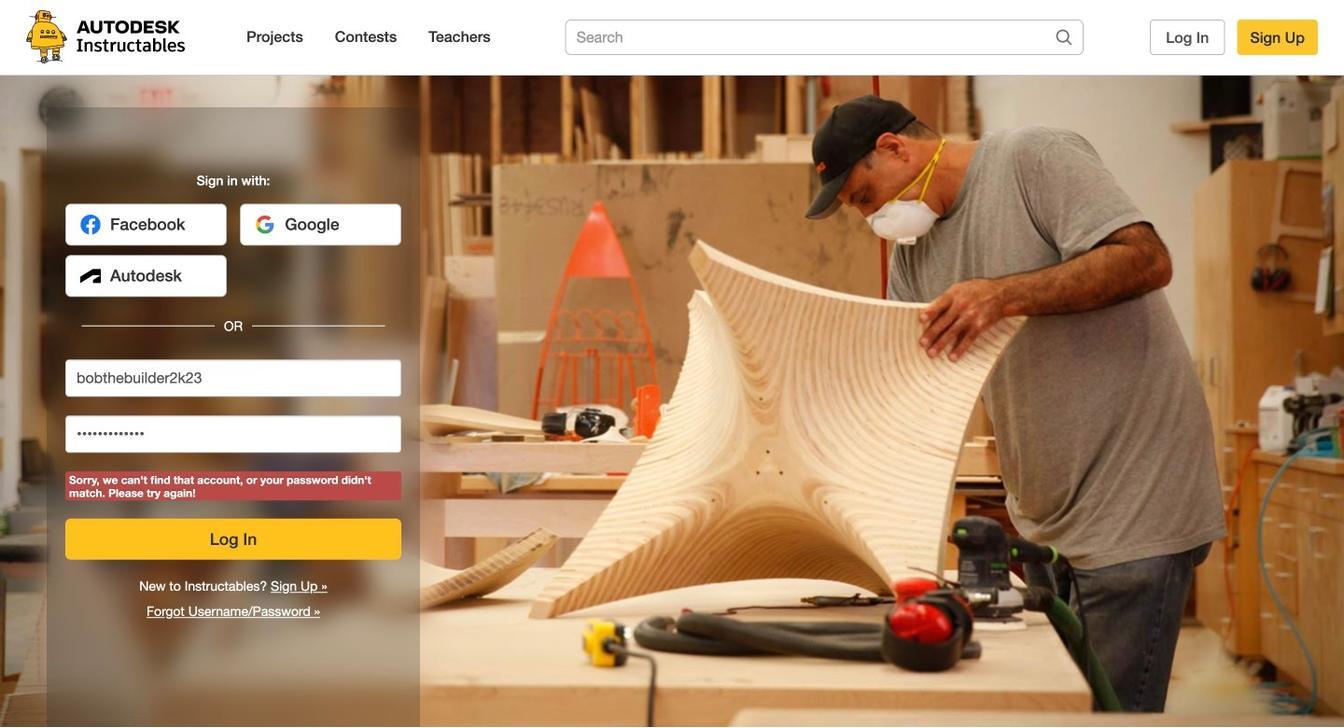 Task type: locate. For each thing, give the bounding box(es) containing it.
autodesk image
[[79, 264, 102, 287]]

Password password field
[[65, 415, 401, 452]]

facebook image
[[79, 213, 102, 235]]



Task type: vqa. For each thing, say whether or not it's contained in the screenshot.
Search search box
yes



Task type: describe. For each thing, give the bounding box(es) containing it.
Username text field
[[65, 359, 401, 396]]

Search search field
[[571, 24, 1018, 50]]

google image
[[254, 213, 276, 235]]



